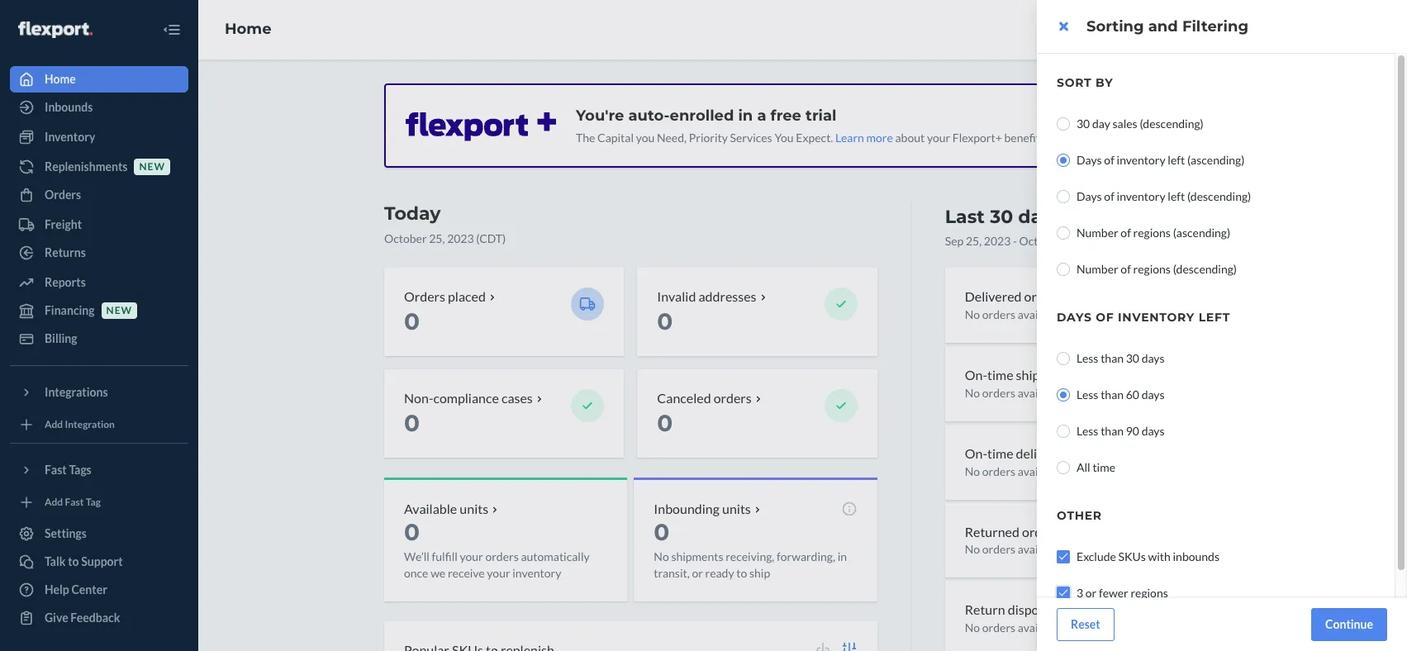 Task type: vqa. For each thing, say whether or not it's contained in the screenshot.
Number of regions (descending)'s of
yes



Task type: locate. For each thing, give the bounding box(es) containing it.
left down number of regions (descending)
[[1199, 310, 1230, 325]]

number of regions (ascending)
[[1077, 226, 1231, 240]]

0 vertical spatial 30
[[1077, 117, 1090, 131]]

inventory for days of inventory left (descending)
[[1117, 189, 1166, 203]]

60
[[1126, 388, 1139, 402]]

exclude skus with inbounds
[[1077, 550, 1220, 564]]

1 vertical spatial regions
[[1133, 262, 1171, 276]]

None radio
[[1057, 117, 1070, 131], [1057, 388, 1070, 402], [1057, 117, 1070, 131], [1057, 388, 1070, 402]]

inventory for days of inventory left (ascending)
[[1117, 153, 1166, 167]]

1 days from the top
[[1077, 153, 1102, 167]]

days for days of inventory left (descending)
[[1077, 189, 1102, 203]]

inventory up number of regions (ascending)
[[1117, 189, 1166, 203]]

0 horizontal spatial 30
[[1077, 117, 1090, 131]]

regions right fewer at the bottom of page
[[1131, 586, 1168, 600]]

inventory down number of regions (descending)
[[1118, 310, 1195, 325]]

3 less from the top
[[1077, 424, 1099, 438]]

number up days of inventory left
[[1077, 262, 1119, 276]]

than left 90
[[1101, 424, 1124, 438]]

of down day
[[1104, 153, 1115, 167]]

days for less than 30 days
[[1142, 351, 1165, 365]]

0 vertical spatial inventory
[[1117, 153, 1166, 167]]

2 vertical spatial left
[[1199, 310, 1230, 325]]

2 number from the top
[[1077, 262, 1119, 276]]

0 vertical spatial than
[[1101, 351, 1124, 365]]

(ascending) down the days of inventory left (descending)
[[1173, 226, 1231, 240]]

number up number of regions (descending)
[[1077, 226, 1119, 240]]

3
[[1077, 586, 1083, 600]]

than left 60
[[1101, 388, 1124, 402]]

2 less from the top
[[1077, 388, 1099, 402]]

of for days of inventory left (descending)
[[1104, 189, 1115, 203]]

inventory for days of inventory left
[[1118, 310, 1195, 325]]

30
[[1077, 117, 1090, 131], [1126, 351, 1139, 365]]

(descending) down number of regions (ascending)
[[1173, 262, 1237, 276]]

continue
[[1326, 617, 1373, 631]]

None checkbox
[[1057, 550, 1070, 564], [1057, 587, 1070, 600], [1057, 550, 1070, 564], [1057, 587, 1070, 600]]

0 vertical spatial number
[[1077, 226, 1119, 240]]

than up less than 60 days
[[1101, 351, 1124, 365]]

1 less from the top
[[1077, 351, 1099, 365]]

1 vertical spatial (ascending)
[[1173, 226, 1231, 240]]

less for less than 30 days
[[1077, 351, 1099, 365]]

1 number from the top
[[1077, 226, 1119, 240]]

1 horizontal spatial 30
[[1126, 351, 1139, 365]]

or
[[1086, 586, 1097, 600]]

left for days of inventory left (ascending)
[[1168, 153, 1185, 167]]

regions up number of regions (descending)
[[1133, 226, 1171, 240]]

1 vertical spatial less
[[1077, 388, 1099, 402]]

1 vertical spatial 30
[[1126, 351, 1139, 365]]

regions
[[1133, 226, 1171, 240], [1133, 262, 1171, 276], [1131, 586, 1168, 600]]

than
[[1101, 351, 1124, 365], [1101, 388, 1124, 402], [1101, 424, 1124, 438]]

left
[[1168, 153, 1185, 167], [1168, 189, 1185, 203], [1199, 310, 1230, 325]]

all time
[[1077, 460, 1116, 474]]

less
[[1077, 351, 1099, 365], [1077, 388, 1099, 402], [1077, 424, 1099, 438]]

inventory
[[1117, 153, 1166, 167], [1117, 189, 1166, 203], [1118, 310, 1195, 325]]

number
[[1077, 226, 1119, 240], [1077, 262, 1119, 276]]

3 or fewer regions
[[1077, 586, 1168, 600]]

less than 90 days
[[1077, 424, 1165, 438]]

0 vertical spatial days
[[1077, 153, 1102, 167]]

2 vertical spatial less
[[1077, 424, 1099, 438]]

regions down number of regions (ascending)
[[1133, 262, 1171, 276]]

of up number of regions (descending)
[[1121, 226, 1131, 240]]

days right 90
[[1142, 424, 1165, 438]]

of up number of regions (ascending)
[[1104, 189, 1115, 203]]

0 vertical spatial (ascending)
[[1187, 153, 1245, 167]]

days
[[1057, 310, 1092, 325], [1142, 351, 1165, 365], [1142, 388, 1165, 402], [1142, 424, 1165, 438]]

of
[[1104, 153, 1115, 167], [1104, 189, 1115, 203], [1121, 226, 1131, 240], [1121, 262, 1131, 276], [1096, 310, 1114, 325]]

inventory down 30 day sales (descending)
[[1117, 153, 1166, 167]]

less than 60 days
[[1077, 388, 1165, 402]]

30 left day
[[1077, 117, 1090, 131]]

days right 60
[[1142, 388, 1165, 402]]

sales
[[1113, 117, 1138, 131]]

3 than from the top
[[1101, 424, 1124, 438]]

1 vertical spatial inventory
[[1117, 189, 1166, 203]]

1 vertical spatial left
[[1168, 189, 1185, 203]]

of up less than 30 days
[[1096, 310, 1114, 325]]

(descending) for number of regions (descending)
[[1173, 262, 1237, 276]]

(descending)
[[1140, 117, 1204, 131], [1187, 189, 1251, 203], [1173, 262, 1237, 276]]

(descending) down days of inventory left (ascending)
[[1187, 189, 1251, 203]]

0 vertical spatial regions
[[1133, 226, 1171, 240]]

1 vertical spatial than
[[1101, 388, 1124, 402]]

None radio
[[1057, 154, 1070, 167], [1057, 190, 1070, 203], [1057, 226, 1070, 240], [1057, 263, 1070, 276], [1057, 352, 1070, 365], [1057, 425, 1070, 438], [1057, 461, 1070, 474], [1057, 154, 1070, 167], [1057, 190, 1070, 203], [1057, 226, 1070, 240], [1057, 263, 1070, 276], [1057, 352, 1070, 365], [1057, 425, 1070, 438], [1057, 461, 1070, 474]]

2 vertical spatial inventory
[[1118, 310, 1195, 325]]

reset button
[[1057, 608, 1114, 641]]

0 vertical spatial left
[[1168, 153, 1185, 167]]

0 vertical spatial (descending)
[[1140, 117, 1204, 131]]

(descending) up days of inventory left (ascending)
[[1140, 117, 1204, 131]]

1 than from the top
[[1101, 351, 1124, 365]]

2 than from the top
[[1101, 388, 1124, 402]]

less up all
[[1077, 424, 1099, 438]]

left down days of inventory left (ascending)
[[1168, 189, 1185, 203]]

(ascending) up the days of inventory left (descending)
[[1187, 153, 1245, 167]]

(ascending)
[[1187, 153, 1245, 167], [1173, 226, 1231, 240]]

sort
[[1057, 75, 1092, 90]]

reset
[[1071, 617, 1100, 631]]

left up the days of inventory left (descending)
[[1168, 153, 1185, 167]]

of for days of inventory left (ascending)
[[1104, 153, 1115, 167]]

2 days from the top
[[1077, 189, 1102, 203]]

2 vertical spatial than
[[1101, 424, 1124, 438]]

days down days of inventory left
[[1142, 351, 1165, 365]]

less left 60
[[1077, 388, 1099, 402]]

less up less than 60 days
[[1077, 351, 1099, 365]]

1 vertical spatial days
[[1077, 189, 1102, 203]]

of for number of regions (descending)
[[1121, 262, 1131, 276]]

sorting and filtering
[[1087, 17, 1249, 36]]

2 vertical spatial (descending)
[[1173, 262, 1237, 276]]

1 vertical spatial number
[[1077, 262, 1119, 276]]

of down number of regions (ascending)
[[1121, 262, 1131, 276]]

1 vertical spatial (descending)
[[1187, 189, 1251, 203]]

30 up 60
[[1126, 351, 1139, 365]]

skus
[[1118, 550, 1146, 564]]

0 vertical spatial less
[[1077, 351, 1099, 365]]

days of inventory left (descending)
[[1077, 189, 1251, 203]]

than for 60
[[1101, 388, 1124, 402]]

days
[[1077, 153, 1102, 167], [1077, 189, 1102, 203]]



Task type: describe. For each thing, give the bounding box(es) containing it.
day
[[1092, 117, 1110, 131]]

number for number of regions (descending)
[[1077, 262, 1119, 276]]

exclude
[[1077, 550, 1116, 564]]

less for less than 60 days
[[1077, 388, 1099, 402]]

days for less than 60 days
[[1142, 388, 1165, 402]]

with
[[1148, 550, 1171, 564]]

number for number of regions (ascending)
[[1077, 226, 1119, 240]]

sort by
[[1057, 75, 1113, 90]]

days up less than 30 days
[[1057, 310, 1092, 325]]

other
[[1057, 508, 1102, 523]]

than for 30
[[1101, 351, 1124, 365]]

close image
[[1059, 20, 1068, 33]]

than for 90
[[1101, 424, 1124, 438]]

days of inventory left
[[1057, 310, 1230, 325]]

filtering
[[1182, 17, 1249, 36]]

regions for (ascending)
[[1133, 226, 1171, 240]]

less for less than 90 days
[[1077, 424, 1099, 438]]

left for days of inventory left (descending)
[[1168, 189, 1185, 203]]

number of regions (descending)
[[1077, 262, 1237, 276]]

of for days of inventory left
[[1096, 310, 1114, 325]]

fewer
[[1099, 586, 1129, 600]]

regions for (descending)
[[1133, 262, 1171, 276]]

sorting
[[1087, 17, 1144, 36]]

(descending) for 30 day sales (descending)
[[1140, 117, 1204, 131]]

of for number of regions (ascending)
[[1121, 226, 1131, 240]]

continue button
[[1311, 608, 1387, 641]]

all
[[1077, 460, 1091, 474]]

less than 30 days
[[1077, 351, 1165, 365]]

by
[[1096, 75, 1113, 90]]

and
[[1148, 17, 1178, 36]]

days for less than 90 days
[[1142, 424, 1165, 438]]

2 vertical spatial regions
[[1131, 586, 1168, 600]]

inbounds
[[1173, 550, 1220, 564]]

days of inventory left (ascending)
[[1077, 153, 1245, 167]]

30 day sales (descending)
[[1077, 117, 1204, 131]]

90
[[1126, 424, 1139, 438]]

left for days of inventory left
[[1199, 310, 1230, 325]]

time
[[1093, 460, 1116, 474]]

days for days of inventory left (ascending)
[[1077, 153, 1102, 167]]



